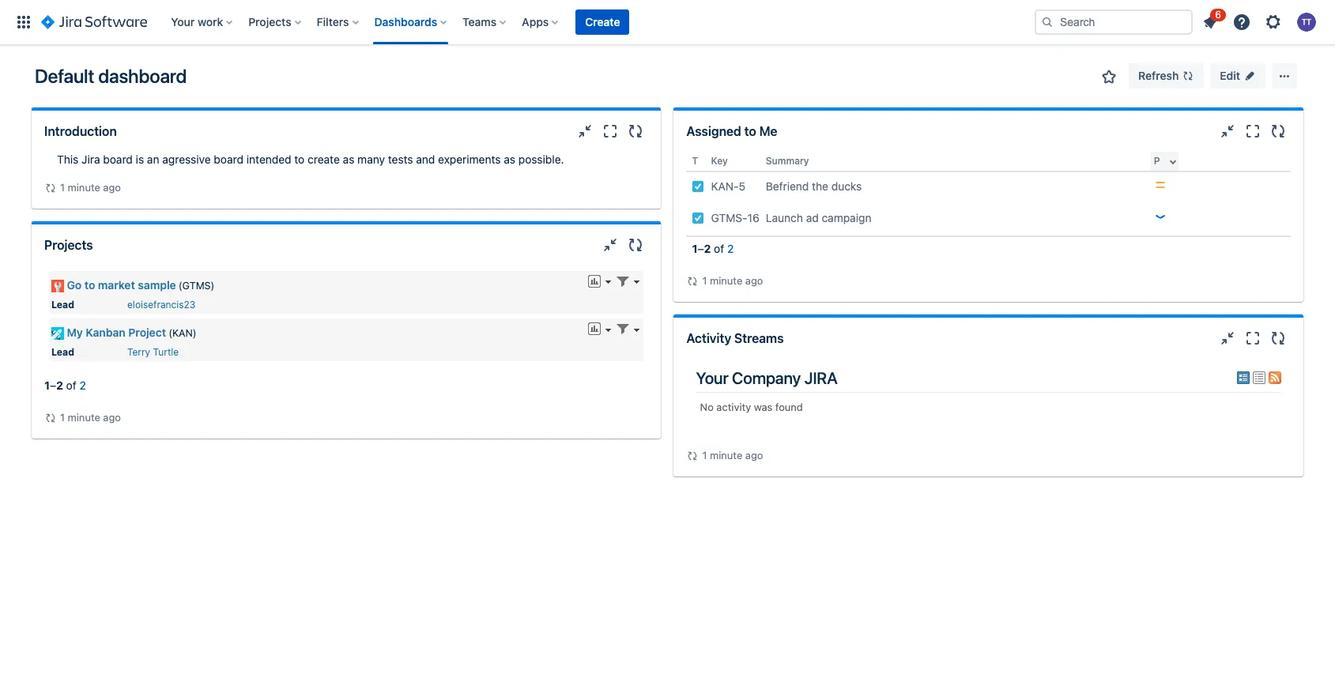 Task type: locate. For each thing, give the bounding box(es) containing it.
1 inside introduction region
[[60, 181, 65, 194]]

an arrow curved in a circular way on the button that refreshes the dashboard image
[[44, 182, 57, 194], [44, 412, 57, 425], [687, 450, 699, 463]]

projects button
[[244, 9, 307, 35]]

no
[[700, 401, 714, 413]]

2 link
[[727, 242, 734, 255], [79, 379, 86, 392]]

minute inside projects region
[[68, 411, 100, 424]]

an arrow curved in a circular way on the button that refreshes the dashboard image inside projects region
[[44, 412, 57, 425]]

your inside activity streams region
[[696, 368, 729, 387]]

1 horizontal spatial board
[[214, 153, 244, 166]]

to left me
[[744, 124, 756, 138]]

minute for assigned to me
[[710, 274, 743, 287]]

star default dashboard image
[[1100, 67, 1119, 86]]

2 vertical spatial an arrow curved in a circular way on the button that refreshes the dashboard image
[[687, 450, 699, 463]]

0 vertical spatial task image
[[692, 180, 705, 193]]

2 horizontal spatial to
[[744, 124, 756, 138]]

activity streams region
[[687, 359, 1291, 464]]

0 horizontal spatial as
[[343, 153, 355, 166]]

to for go to market sample (gtms)
[[84, 278, 95, 291]]

2 lead from the top
[[51, 346, 74, 358]]

1 minute ago inside activity streams region
[[702, 449, 763, 462]]

an arrow curved in a circular way on the button that refreshes the dashboard image inside activity streams region
[[687, 450, 699, 463]]

default dashboard
[[35, 65, 187, 87]]

2 vertical spatial to
[[84, 278, 95, 291]]

ago inside assigned to me region
[[745, 274, 763, 287]]

lead down go
[[51, 299, 74, 311]]

1 board from the left
[[103, 153, 133, 166]]

–
[[698, 242, 704, 255], [50, 379, 56, 392]]

1 vertical spatial lead
[[51, 346, 74, 358]]

was
[[754, 401, 773, 413]]

eloisefrancis23 link
[[127, 299, 196, 311]]

this jira board is an agressive board intended to create as many tests and experiments as possible.
[[57, 153, 564, 166]]

lead for my kanban project
[[51, 346, 74, 358]]

1 – 2 of 2
[[692, 242, 734, 255], [44, 379, 86, 392]]

settings image
[[1264, 13, 1283, 32]]

experiments
[[438, 153, 501, 166]]

me
[[759, 124, 778, 138]]

– inside projects region
[[50, 379, 56, 392]]

refresh activity streams image
[[1269, 329, 1288, 348]]

refresh button
[[1129, 63, 1204, 89]]

0 vertical spatial your
[[171, 15, 195, 28]]

1 vertical spatial 2 link
[[79, 379, 86, 392]]

of inside projects region
[[66, 379, 76, 392]]

apps
[[522, 15, 549, 28]]

minimize activity streams image
[[1218, 329, 1237, 348]]

1 vertical spatial –
[[50, 379, 56, 392]]

– inside assigned to me region
[[698, 242, 704, 255]]

your profile and settings image
[[1297, 13, 1316, 32]]

intended
[[246, 153, 291, 166]]

refresh assigned to me image
[[1269, 122, 1288, 141]]

ago for assigned to me
[[745, 274, 763, 287]]

jira software image
[[41, 13, 147, 32], [41, 13, 147, 32]]

befriend the ducks
[[766, 179, 862, 193]]

to inside introduction region
[[294, 153, 305, 166]]

ago inside introduction region
[[103, 181, 121, 194]]

task image for gtms-16
[[692, 212, 705, 225]]

board left is
[[103, 153, 133, 166]]

0 vertical spatial lead
[[51, 299, 74, 311]]

1 vertical spatial to
[[294, 153, 305, 166]]

minute
[[68, 181, 100, 194], [710, 274, 743, 287], [68, 411, 100, 424], [710, 449, 743, 462]]

help image
[[1233, 13, 1251, 32]]

an arrow curved in a circular way on the button that refreshes the dashboard image inside introduction region
[[44, 182, 57, 194]]

teams
[[463, 15, 497, 28]]

banner
[[0, 0, 1335, 44]]

1 minute ago inside introduction region
[[60, 181, 121, 194]]

minimize introduction image
[[576, 122, 595, 141]]

task image down t
[[692, 180, 705, 193]]

kan-
[[711, 179, 739, 193]]

lead down my
[[51, 346, 74, 358]]

appswitcher icon image
[[14, 13, 33, 32]]

1 vertical spatial your
[[696, 368, 729, 387]]

1 horizontal spatial your
[[696, 368, 729, 387]]

1 – 2 of 2 down "gtms-"
[[692, 242, 734, 255]]

1 horizontal spatial 1 – 2 of 2
[[692, 242, 734, 255]]

0 horizontal spatial 2 link
[[79, 379, 86, 392]]

0 vertical spatial projects
[[248, 15, 291, 28]]

t
[[692, 155, 698, 167]]

your inside dropdown button
[[171, 15, 195, 28]]

2 task image from the top
[[692, 212, 705, 225]]

an arrow curved in a circular way on the button that refreshes the dashboard image for activity streams
[[687, 450, 699, 463]]

1 vertical spatial projects
[[44, 238, 93, 252]]

1 horizontal spatial 2 link
[[727, 242, 734, 255]]

1 minute ago for introduction
[[60, 181, 121, 194]]

1 task image from the top
[[692, 180, 705, 193]]

your company jira
[[696, 368, 838, 387]]

to
[[744, 124, 756, 138], [294, 153, 305, 166], [84, 278, 95, 291]]

to left create
[[294, 153, 305, 166]]

2 link for assigned to me
[[727, 242, 734, 255]]

refresh introduction image
[[627, 122, 645, 141]]

0 horizontal spatial your
[[171, 15, 195, 28]]

ago for introduction
[[103, 181, 121, 194]]

1 horizontal spatial projects
[[248, 15, 291, 28]]

as left many
[[343, 153, 355, 166]]

1 minute ago inside projects region
[[60, 411, 121, 424]]

(gtms)
[[179, 280, 214, 291]]

default
[[35, 65, 94, 87]]

minute inside activity streams region
[[710, 449, 743, 462]]

market
[[98, 278, 135, 291]]

1 minute ago for assigned to me
[[702, 274, 763, 287]]

2 link down my
[[79, 379, 86, 392]]

– for projects
[[50, 379, 56, 392]]

refresh projects image
[[627, 235, 645, 254]]

0 vertical spatial 1 – 2 of 2
[[692, 242, 734, 255]]

2
[[704, 242, 711, 255], [727, 242, 734, 255], [56, 379, 63, 392], [79, 379, 86, 392]]

1 – 2 of 2 for projects
[[44, 379, 86, 392]]

1 vertical spatial of
[[66, 379, 76, 392]]

1 for activity streams
[[702, 449, 707, 462]]

create
[[308, 153, 340, 166]]

1 horizontal spatial to
[[294, 153, 305, 166]]

0 vertical spatial an arrow curved in a circular way on the button that refreshes the dashboard image
[[44, 182, 57, 194]]

1 – 2 of 2 inside assigned to me region
[[692, 242, 734, 255]]

launch ad campaign link
[[766, 211, 872, 225]]

1 horizontal spatial –
[[698, 242, 704, 255]]

0 vertical spatial to
[[744, 124, 756, 138]]

0 vertical spatial of
[[714, 242, 724, 255]]

apps button
[[517, 9, 565, 35]]

0 horizontal spatial 1 – 2 of 2
[[44, 379, 86, 392]]

create button
[[576, 9, 630, 35]]

projects
[[248, 15, 291, 28], [44, 238, 93, 252]]

assigned
[[687, 124, 741, 138]]

1 – 2 of 2 inside projects region
[[44, 379, 86, 392]]

minute inside introduction region
[[68, 181, 100, 194]]

to inside projects region
[[84, 278, 95, 291]]

your left the "work"
[[171, 15, 195, 28]]

0 horizontal spatial of
[[66, 379, 76, 392]]

1 inside activity streams region
[[702, 449, 707, 462]]

terry turtle
[[127, 346, 179, 358]]

minute for introduction
[[68, 181, 100, 194]]

as
[[343, 153, 355, 166], [504, 153, 516, 166]]

terry
[[127, 346, 150, 358]]

my kanban project (kan)
[[67, 326, 196, 339]]

introduction region
[[44, 152, 649, 196]]

projects right the "work"
[[248, 15, 291, 28]]

maximize assigned to me image
[[1244, 122, 1263, 141]]

an arrow curved in a circular way on the button that refreshes the dashboard image for introduction
[[44, 182, 57, 194]]

of
[[714, 242, 724, 255], [66, 379, 76, 392]]

an arrow curved in a circular way on the button that refreshes the dashboard image
[[687, 275, 699, 288]]

task image for kan-5
[[692, 180, 705, 193]]

as left possible.
[[504, 153, 516, 166]]

kan-5
[[711, 179, 746, 193]]

1 minute ago
[[60, 181, 121, 194], [702, 274, 763, 287], [60, 411, 121, 424], [702, 449, 763, 462]]

maximize introduction image
[[601, 122, 620, 141]]

ducks
[[832, 179, 862, 193]]

my kanban project link
[[67, 326, 166, 339]]

ago
[[103, 181, 121, 194], [745, 274, 763, 287], [103, 411, 121, 424], [745, 449, 763, 462]]

ago inside projects region
[[103, 411, 121, 424]]

task image
[[692, 180, 705, 193], [692, 212, 705, 225]]

an
[[147, 153, 159, 166]]

of down "gtms-"
[[714, 242, 724, 255]]

ago inside activity streams region
[[745, 449, 763, 462]]

0 vertical spatial –
[[698, 242, 704, 255]]

minimize assigned to me image
[[1218, 122, 1237, 141]]

board
[[103, 153, 133, 166], [214, 153, 244, 166]]

your
[[171, 15, 195, 28], [696, 368, 729, 387]]

1 vertical spatial task image
[[692, 212, 705, 225]]

minimize projects image
[[601, 235, 620, 254]]

board left intended
[[214, 153, 244, 166]]

summary
[[766, 155, 809, 167]]

2 link down "gtms-"
[[727, 242, 734, 255]]

lead
[[51, 299, 74, 311], [51, 346, 74, 358]]

1 minute ago for activity streams
[[702, 449, 763, 462]]

minute inside assigned to me region
[[710, 274, 743, 287]]

to right go
[[84, 278, 95, 291]]

0 horizontal spatial to
[[84, 278, 95, 291]]

introduction
[[44, 124, 117, 138]]

1 horizontal spatial as
[[504, 153, 516, 166]]

of inside assigned to me region
[[714, 242, 724, 255]]

1 vertical spatial 1 – 2 of 2
[[44, 379, 86, 392]]

my
[[67, 326, 83, 339]]

search image
[[1041, 16, 1054, 28]]

1 horizontal spatial of
[[714, 242, 724, 255]]

your up no at the right of page
[[696, 368, 729, 387]]

0 horizontal spatial board
[[103, 153, 133, 166]]

no activity was found
[[700, 401, 803, 413]]

task image left "gtms-"
[[692, 212, 705, 225]]

many
[[357, 153, 385, 166]]

1 vertical spatial an arrow curved in a circular way on the button that refreshes the dashboard image
[[44, 412, 57, 425]]

0 vertical spatial 2 link
[[727, 242, 734, 255]]

1 lead from the top
[[51, 299, 74, 311]]

go to market sample link
[[67, 278, 176, 291]]

1 minute ago inside assigned to me region
[[702, 274, 763, 287]]

1 – 2 of 2 down my
[[44, 379, 86, 392]]

eloisefrancis23
[[127, 299, 196, 311]]

projects up go
[[44, 238, 93, 252]]

of down my
[[66, 379, 76, 392]]

of for assigned to me
[[714, 242, 724, 255]]

jira
[[805, 368, 838, 387]]

0 horizontal spatial –
[[50, 379, 56, 392]]

sample
[[138, 278, 176, 291]]



Task type: vqa. For each thing, say whether or not it's contained in the screenshot.
1 – 2 of 2 inside PROJECTS region
yes



Task type: describe. For each thing, give the bounding box(es) containing it.
dashboards
[[374, 15, 437, 28]]

(kan)
[[169, 327, 196, 339]]

filters button
[[312, 9, 365, 35]]

your for your work
[[171, 15, 195, 28]]

to for assigned to me
[[744, 124, 756, 138]]

found
[[775, 401, 803, 413]]

and
[[416, 153, 435, 166]]

gtms-
[[711, 211, 748, 225]]

banner containing your work
[[0, 0, 1335, 44]]

primary element
[[9, 0, 1035, 44]]

project
[[128, 326, 166, 339]]

1 for projects
[[60, 411, 65, 424]]

0 horizontal spatial projects
[[44, 238, 93, 252]]

notifications image
[[1201, 13, 1220, 32]]

jira
[[81, 153, 100, 166]]

medium image
[[1154, 179, 1167, 191]]

ad
[[806, 211, 819, 225]]

ago for projects
[[103, 411, 121, 424]]

1 for assigned to me
[[702, 274, 707, 287]]

dashboards button
[[370, 9, 453, 35]]

ago for activity streams
[[745, 449, 763, 462]]

dashboard
[[98, 65, 187, 87]]

minute for activity streams
[[710, 449, 743, 462]]

refresh
[[1139, 69, 1179, 82]]

terry turtle link
[[127, 346, 179, 358]]

gtms-16 launch ad campaign
[[711, 211, 872, 225]]

edit link
[[1211, 63, 1266, 89]]

is
[[136, 153, 144, 166]]

Search field
[[1035, 9, 1193, 35]]

activity
[[717, 401, 751, 413]]

go to market sample (gtms)
[[67, 278, 214, 291]]

work
[[198, 15, 223, 28]]

16
[[748, 211, 760, 225]]

assigned to me region
[[687, 152, 1291, 289]]

kan-5 link
[[711, 179, 746, 193]]

create
[[585, 15, 620, 28]]

2 link for projects
[[79, 379, 86, 392]]

filters
[[317, 15, 349, 28]]

projects region
[[44, 265, 649, 426]]

projects inside 'dropdown button'
[[248, 15, 291, 28]]

kanban
[[86, 326, 125, 339]]

maximize activity streams image
[[1244, 329, 1263, 348]]

assigned to me
[[687, 124, 778, 138]]

activity
[[687, 331, 731, 345]]

streams
[[734, 331, 784, 345]]

activity streams
[[687, 331, 784, 345]]

1 – 2 of 2 for assigned to me
[[692, 242, 734, 255]]

minute for projects
[[68, 411, 100, 424]]

teams button
[[458, 9, 512, 35]]

2 as from the left
[[504, 153, 516, 166]]

gtms-16 link
[[711, 211, 760, 225]]

low image
[[1154, 210, 1167, 223]]

befriend the ducks link
[[766, 179, 862, 193]]

edit
[[1220, 69, 1240, 82]]

turtle
[[153, 346, 179, 358]]

of for projects
[[66, 379, 76, 392]]

2 board from the left
[[214, 153, 244, 166]]

p
[[1154, 155, 1160, 167]]

the
[[812, 179, 829, 193]]

befriend
[[766, 179, 809, 193]]

your work button
[[166, 9, 239, 35]]

edit icon image
[[1244, 70, 1256, 82]]

5
[[739, 179, 746, 193]]

tests
[[388, 153, 413, 166]]

1 as from the left
[[343, 153, 355, 166]]

campaign
[[822, 211, 872, 225]]

company
[[732, 368, 801, 387]]

1 minute ago for projects
[[60, 411, 121, 424]]

more dashboard actions image
[[1275, 66, 1294, 85]]

an arrow curved in a circular way on the button that refreshes the dashboard image for projects
[[44, 412, 57, 425]]

6
[[1215, 9, 1221, 21]]

your work
[[171, 15, 223, 28]]

possible.
[[518, 153, 564, 166]]

agressive
[[162, 153, 211, 166]]

1 for introduction
[[60, 181, 65, 194]]

refresh image
[[1182, 70, 1195, 82]]

– for assigned to me
[[698, 242, 704, 255]]

this
[[57, 153, 79, 166]]

go
[[67, 278, 82, 291]]

launch
[[766, 211, 803, 225]]

key
[[711, 155, 728, 167]]

lead for go to market sample
[[51, 299, 74, 311]]

your for your company jira
[[696, 368, 729, 387]]



